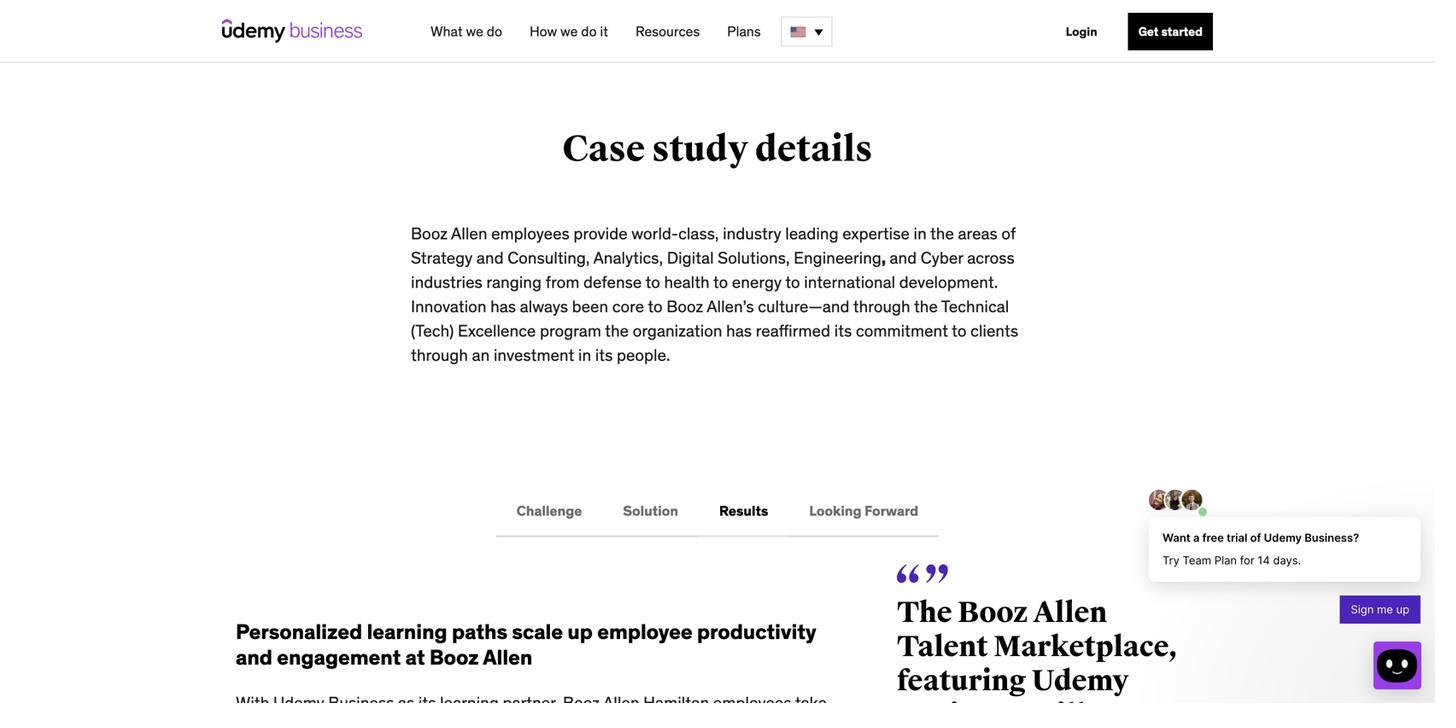 Task type: vqa. For each thing, say whether or not it's contained in the screenshot.
Do associated with How we do it
yes



Task type: describe. For each thing, give the bounding box(es) containing it.
details
[[755, 127, 873, 172]]

organization
[[633, 321, 722, 341]]

across
[[967, 248, 1015, 268]]

technical
[[941, 297, 1009, 317]]

always
[[520, 297, 568, 317]]

how we do it
[[530, 23, 608, 40]]

commitment
[[856, 321, 948, 341]]

industry
[[723, 223, 781, 244]]

areas
[[958, 223, 998, 244]]

do for how we do it
[[581, 23, 597, 40]]

and cyber across industries ranging from defense to health to energy to international development. innovation has always been core to booz allen's culture—and through the technical (tech) excellence program the organization has reaffirmed its commitment to clients through an investment in its people.
[[411, 248, 1018, 366]]

booz allen employees provide world-class, industry leading expertise in the areas of strategy and consulting, analytics, digital solutions, engineering
[[411, 223, 1016, 268]]

get started link
[[1128, 13, 1213, 50]]

case study details
[[562, 127, 873, 172]]

cyber
[[921, 248, 963, 268]]

forward
[[865, 503, 919, 520]]

talent
[[897, 630, 988, 666]]

strategy
[[411, 248, 473, 268]]

started
[[1161, 24, 1203, 39]]

looking
[[809, 503, 862, 520]]

udemy
[[1032, 664, 1129, 700]]

been
[[572, 297, 608, 317]]

world-
[[632, 223, 678, 244]]

energy
[[732, 272, 782, 293]]

results link
[[699, 487, 789, 538]]

from
[[546, 272, 580, 293]]

culture—and
[[758, 297, 850, 317]]

to down the "technical"
[[952, 321, 967, 341]]

an
[[472, 345, 490, 366]]

consulting,
[[508, 248, 590, 268]]

paths
[[452, 620, 507, 645]]

to right core
[[648, 297, 663, 317]]

learning
[[367, 620, 447, 645]]

what we do
[[431, 23, 502, 40]]

to up culture—and
[[785, 272, 800, 293]]

up
[[568, 620, 593, 645]]

get started
[[1139, 24, 1203, 39]]

engagement
[[277, 645, 401, 671]]

expertise
[[843, 223, 910, 244]]

1 vertical spatial the
[[914, 297, 938, 317]]

menu navigation
[[417, 0, 1213, 63]]

we for how
[[560, 23, 578, 40]]

do for what we do
[[487, 23, 502, 40]]

development.
[[899, 272, 998, 293]]

plans button
[[720, 16, 768, 47]]

case
[[562, 127, 645, 172]]

2 vertical spatial the
[[605, 321, 629, 341]]

ranging
[[486, 272, 542, 293]]

innovation
[[411, 297, 487, 317]]

how
[[530, 23, 557, 40]]

(tech)
[[411, 321, 454, 341]]

core
[[612, 297, 644, 317]]

booz inside booz allen employees provide world-class, industry leading expertise in the areas of strategy and consulting, analytics, digital solutions, engineering
[[411, 223, 448, 244]]

reaffirmed
[[756, 321, 830, 341]]

excellence
[[458, 321, 536, 341]]

personalized learning paths scale up employee productivity and engagement at booz allen
[[236, 620, 816, 671]]

1 vertical spatial has
[[726, 321, 752, 341]]

solution link
[[603, 487, 699, 538]]

productivity
[[697, 620, 816, 645]]

study
[[652, 127, 748, 172]]



Task type: locate. For each thing, give the bounding box(es) containing it.
international
[[804, 272, 895, 293]]

2 we from the left
[[560, 23, 578, 40]]

in
[[914, 223, 927, 244], [578, 345, 591, 366]]

booz up the strategy
[[411, 223, 448, 244]]

we inside popup button
[[560, 23, 578, 40]]

employee
[[597, 620, 693, 645]]

and
[[477, 248, 504, 268], [890, 248, 917, 268], [236, 645, 272, 671]]

get
[[1139, 24, 1159, 39]]

login button
[[1056, 13, 1108, 50]]

in inside and cyber across industries ranging from defense to health to energy to international development. innovation has always been core to booz allen's culture—and through the technical (tech) excellence program the organization has reaffirmed its commitment to clients through an investment in its people.
[[578, 345, 591, 366]]

and down expertise
[[890, 248, 917, 268]]

through up commitment
[[853, 297, 910, 317]]

booz inside and cyber across industries ranging from defense to health to energy to international development. innovation has always been core to booz allen's culture—and through the technical (tech) excellence program the organization has reaffirmed its commitment to clients through an investment in its people.
[[667, 297, 703, 317]]

do right what
[[487, 23, 502, 40]]

in down 'program'
[[578, 345, 591, 366]]

1 vertical spatial its
[[595, 345, 613, 366]]

marketplace,
[[994, 630, 1178, 666]]

allen's
[[707, 297, 754, 317]]

do inside dropdown button
[[487, 23, 502, 40]]

we right "how"
[[560, 23, 578, 40]]

booz down health
[[667, 297, 703, 317]]

what
[[431, 23, 463, 40]]

results
[[719, 503, 768, 520]]

allen inside booz allen employees provide world-class, industry leading expertise in the areas of strategy and consulting, analytics, digital solutions, engineering
[[451, 223, 487, 244]]

its
[[834, 321, 852, 341], [595, 345, 613, 366]]

plans
[[727, 23, 761, 40]]

leading
[[785, 223, 839, 244]]

0 vertical spatial its
[[834, 321, 852, 341]]

analytics,
[[593, 248, 663, 268]]

the down development.
[[914, 297, 938, 317]]

challenge
[[517, 503, 582, 520]]

personalized
[[236, 620, 362, 645]]

the
[[930, 223, 954, 244], [914, 297, 938, 317], [605, 321, 629, 341]]

engineering
[[794, 248, 882, 268]]

do left it
[[581, 23, 597, 40]]

0 vertical spatial has
[[490, 297, 516, 317]]

has up excellence
[[490, 297, 516, 317]]

1 horizontal spatial and
[[477, 248, 504, 268]]

the
[[897, 596, 952, 631]]

in inside booz allen employees provide world-class, industry leading expertise in the areas of strategy and consulting, analytics, digital solutions, engineering
[[914, 223, 927, 244]]

0 horizontal spatial we
[[466, 23, 483, 40]]

how we do it button
[[523, 16, 615, 47]]

allen inside "the booz allen talent marketplace, featuring udemy business, w"
[[1033, 596, 1107, 631]]

through
[[853, 297, 910, 317], [411, 345, 468, 366]]

allen left up
[[483, 645, 532, 671]]

1 we from the left
[[466, 23, 483, 40]]

do
[[487, 23, 502, 40], [581, 23, 597, 40]]

the up cyber
[[930, 223, 954, 244]]

1 do from the left
[[487, 23, 502, 40]]

has down allen's
[[726, 321, 752, 341]]

digital
[[667, 248, 714, 268]]

we right what
[[466, 23, 483, 40]]

1 vertical spatial allen
[[1033, 596, 1107, 631]]

login
[[1066, 24, 1098, 39]]

0 horizontal spatial in
[[578, 345, 591, 366]]

1 horizontal spatial we
[[560, 23, 578, 40]]

through down (tech)
[[411, 345, 468, 366]]

the booz allen talent marketplace, featuring udemy business, w
[[897, 596, 1178, 704]]

1 horizontal spatial in
[[914, 223, 927, 244]]

of
[[1002, 223, 1016, 244]]

in up cyber
[[914, 223, 927, 244]]

people.
[[617, 345, 670, 366]]

program
[[540, 321, 601, 341]]

1 horizontal spatial its
[[834, 321, 852, 341]]

1 horizontal spatial has
[[726, 321, 752, 341]]

has
[[490, 297, 516, 317], [726, 321, 752, 341]]

and inside personalized learning paths scale up employee productivity and engagement at booz allen
[[236, 645, 272, 671]]

health
[[664, 272, 710, 293]]

to
[[646, 272, 660, 293], [713, 272, 728, 293], [785, 272, 800, 293], [648, 297, 663, 317], [952, 321, 967, 341]]

industries
[[411, 272, 483, 293]]

resources button
[[629, 16, 707, 47]]

0 vertical spatial through
[[853, 297, 910, 317]]

1 horizontal spatial through
[[853, 297, 910, 317]]

1 vertical spatial in
[[578, 345, 591, 366]]

allen inside personalized learning paths scale up employee productivity and engagement at booz allen
[[483, 645, 532, 671]]

defense
[[583, 272, 642, 293]]

do inside popup button
[[581, 23, 597, 40]]

clients
[[971, 321, 1018, 341]]

challenge link
[[496, 487, 603, 538]]

to left health
[[646, 272, 660, 293]]

booz right the 'the'
[[958, 596, 1028, 631]]

investment
[[494, 345, 574, 366]]

the inside booz allen employees provide world-class, industry leading expertise in the areas of strategy and consulting, analytics, digital solutions, engineering
[[930, 223, 954, 244]]

and inside booz allen employees provide world-class, industry leading expertise in the areas of strategy and consulting, analytics, digital solutions, engineering
[[477, 248, 504, 268]]

business,
[[897, 698, 1028, 704]]

provide
[[574, 223, 628, 244]]

0 vertical spatial in
[[914, 223, 927, 244]]

allen up the strategy
[[451, 223, 487, 244]]

0 horizontal spatial has
[[490, 297, 516, 317]]

tab list
[[236, 487, 1199, 538]]

booz
[[411, 223, 448, 244], [667, 297, 703, 317], [958, 596, 1028, 631], [430, 645, 479, 671]]

0 vertical spatial allen
[[451, 223, 487, 244]]

we
[[466, 23, 483, 40], [560, 23, 578, 40]]

class,
[[678, 223, 719, 244]]

allen up udemy
[[1033, 596, 1107, 631]]

what we do button
[[424, 16, 509, 47]]

,
[[882, 248, 890, 268]]

its down culture—and
[[834, 321, 852, 341]]

tab list containing challenge
[[236, 487, 1199, 538]]

2 do from the left
[[581, 23, 597, 40]]

allen
[[451, 223, 487, 244], [1033, 596, 1107, 631], [483, 645, 532, 671]]

and up the ranging
[[477, 248, 504, 268]]

and left the engagement
[[236, 645, 272, 671]]

booz inside "the booz allen talent marketplace, featuring udemy business, w"
[[958, 596, 1028, 631]]

booz inside personalized learning paths scale up employee productivity and engagement at booz allen
[[430, 645, 479, 671]]

0 horizontal spatial and
[[236, 645, 272, 671]]

it
[[600, 23, 608, 40]]

looking forward
[[809, 503, 919, 520]]

udemy business image
[[222, 19, 362, 43]]

1 horizontal spatial do
[[581, 23, 597, 40]]

solutions,
[[718, 248, 790, 268]]

to up allen's
[[713, 272, 728, 293]]

0 horizontal spatial its
[[595, 345, 613, 366]]

the down core
[[605, 321, 629, 341]]

we for what
[[466, 23, 483, 40]]

featuring
[[897, 664, 1027, 700]]

looking forward link
[[789, 487, 939, 538]]

resources
[[636, 23, 700, 40]]

employees
[[491, 223, 570, 244]]

0 vertical spatial the
[[930, 223, 954, 244]]

0 horizontal spatial through
[[411, 345, 468, 366]]

at
[[405, 645, 425, 671]]

2 vertical spatial allen
[[483, 645, 532, 671]]

we inside dropdown button
[[466, 23, 483, 40]]

2 horizontal spatial and
[[890, 248, 917, 268]]

its left people.
[[595, 345, 613, 366]]

booz right at
[[430, 645, 479, 671]]

solution
[[623, 503, 678, 520]]

and inside and cyber across industries ranging from defense to health to energy to international development. innovation has always been core to booz allen's culture—and through the technical (tech) excellence program the organization has reaffirmed its commitment to clients through an investment in its people.
[[890, 248, 917, 268]]

0 horizontal spatial do
[[487, 23, 502, 40]]

1 vertical spatial through
[[411, 345, 468, 366]]

scale
[[512, 620, 563, 645]]



